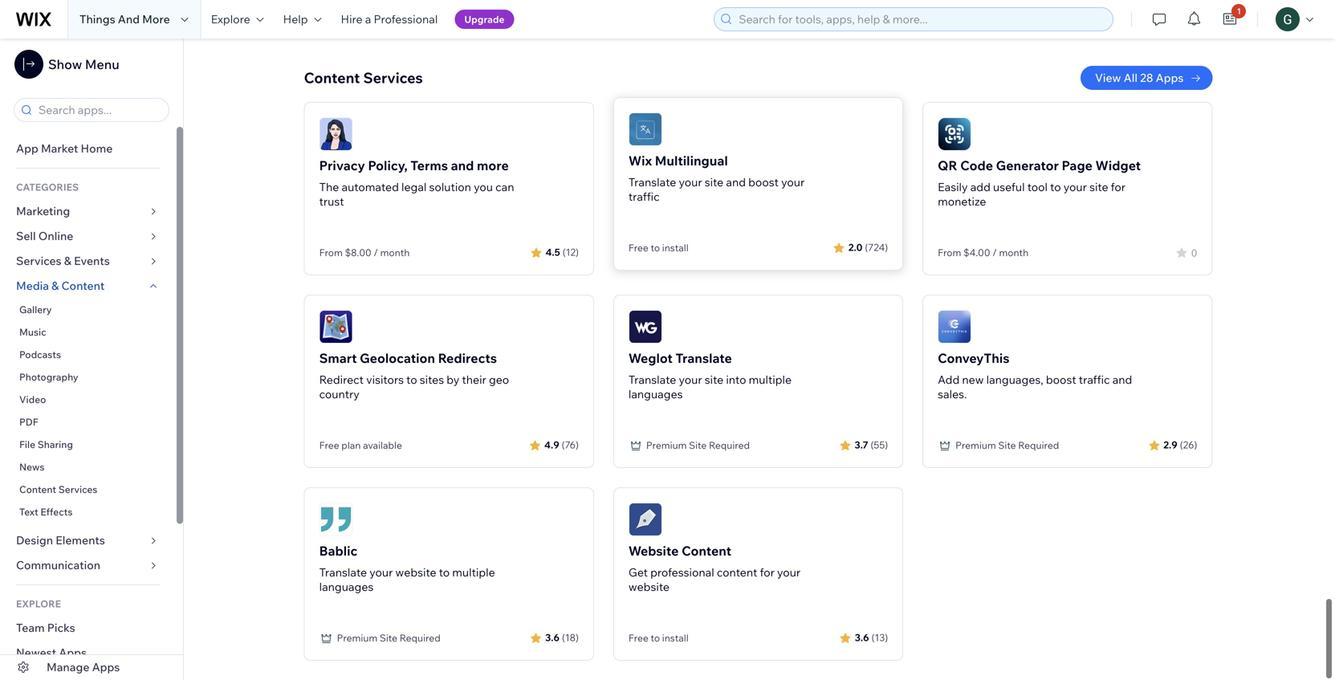 Task type: describe. For each thing, give the bounding box(es) containing it.
design elements link
[[0, 528, 177, 553]]

upgrade
[[464, 13, 505, 25]]

podcasts
[[19, 349, 61, 361]]

your inside qr code generator page widget easily add useful tool to your site for monetize
[[1064, 180, 1087, 194]]

bablic
[[319, 543, 358, 559]]

a
[[365, 12, 371, 26]]

& for services
[[64, 254, 71, 268]]

sidebar element
[[0, 39, 184, 680]]

wix multilingual logo image
[[629, 112, 662, 146]]

bablic translate your website to multiple languages
[[319, 543, 495, 594]]

things and more
[[80, 12, 170, 26]]

professional
[[374, 12, 438, 26]]

online
[[38, 229, 73, 243]]

your inside bablic translate your website to multiple languages
[[370, 565, 393, 579]]

website inside website content get professional content for your website
[[629, 580, 670, 594]]

premium for bablic
[[337, 632, 378, 644]]

apps inside view all 28 apps link
[[1156, 71, 1184, 85]]

content services link
[[0, 479, 177, 501]]

page
[[1062, 157, 1093, 173]]

free for smart geolocation redirects
[[319, 439, 339, 451]]

explore
[[16, 598, 61, 610]]

and
[[118, 12, 140, 26]]

and inside conveythis add new languages, boost traffic and sales.
[[1113, 373, 1133, 387]]

their
[[462, 373, 487, 387]]

redirects
[[438, 350, 497, 366]]

bablic logo image
[[319, 503, 353, 536]]

design elements
[[16, 533, 105, 547]]

automated
[[342, 180, 399, 194]]

app market home link
[[0, 137, 177, 161]]

media & content link
[[0, 274, 177, 299]]

from $8.00 / month
[[319, 247, 410, 259]]

weglot translate logo image
[[629, 310, 662, 344]]

install for content
[[662, 632, 689, 644]]

translate down weglot
[[629, 373, 676, 387]]

smart geolocation redirects redirect visitors to sites by their geo country
[[319, 350, 509, 401]]

music link
[[0, 321, 177, 344]]

0 vertical spatial services
[[363, 69, 423, 87]]

categories
[[16, 181, 79, 193]]

0 vertical spatial content services
[[304, 69, 423, 87]]

free to install for wix
[[629, 242, 689, 254]]

generator
[[996, 157, 1059, 173]]

professional
[[651, 565, 715, 579]]

translate inside bablic translate your website to multiple languages
[[319, 565, 367, 579]]

upgrade button
[[455, 10, 514, 29]]

manage
[[47, 660, 89, 674]]

free for wix multilingual
[[629, 242, 649, 254]]

geo
[[489, 373, 509, 387]]

apps for manage apps
[[92, 660, 120, 674]]

smart
[[319, 350, 357, 366]]

free plan available
[[319, 439, 402, 451]]

4.5
[[546, 246, 560, 258]]

(12)
[[563, 246, 579, 258]]

site inside qr code generator page widget easily add useful tool to your site for monetize
[[1090, 180, 1109, 194]]

from $4.00 / month
[[938, 247, 1029, 259]]

content services inside sidebar element
[[19, 483, 97, 495]]

free to install for website
[[629, 632, 689, 644]]

monetize
[[938, 194, 987, 208]]

3.6 for translate
[[545, 632, 560, 644]]

wix multilingual translate your site and boost your traffic
[[629, 153, 805, 204]]

apps for newest apps
[[59, 646, 87, 660]]

1 vertical spatial services
[[16, 254, 61, 268]]

gallery link
[[0, 299, 177, 321]]

more
[[142, 12, 170, 26]]

site for bablic
[[380, 632, 398, 644]]

content inside website content get professional content for your website
[[682, 543, 732, 559]]

free for website content
[[629, 632, 649, 644]]

qr code generator page widget easily add useful tool to your site for monetize
[[938, 157, 1141, 208]]

premium site required for weglot
[[646, 439, 750, 451]]

help
[[283, 12, 308, 26]]

visitors
[[366, 373, 404, 387]]

qr code generator page widget logo image
[[938, 117, 972, 151]]

available
[[363, 439, 402, 451]]

effects
[[40, 506, 73, 518]]

3.6 for content
[[855, 632, 869, 644]]

sites
[[420, 373, 444, 387]]

marketing link
[[0, 199, 177, 224]]

add
[[938, 373, 960, 387]]

text
[[19, 506, 38, 518]]

4.9 (76)
[[545, 439, 579, 451]]

2.9 (26)
[[1164, 439, 1198, 451]]

month for generator
[[999, 247, 1029, 259]]

qr
[[938, 157, 958, 173]]

from for privacy
[[319, 247, 343, 259]]

1 button
[[1213, 0, 1248, 39]]

photography link
[[0, 366, 177, 389]]

boost inside conveythis add new languages, boost traffic and sales.
[[1046, 373, 1077, 387]]

can
[[496, 180, 514, 194]]

hire
[[341, 12, 363, 26]]

view
[[1095, 71, 1122, 85]]

text effects
[[19, 506, 73, 518]]

things
[[80, 12, 115, 26]]

video link
[[0, 389, 177, 411]]

solution
[[429, 180, 471, 194]]

languages,
[[987, 373, 1044, 387]]

newest apps
[[16, 646, 87, 660]]

content
[[717, 565, 758, 579]]

new
[[962, 373, 984, 387]]

conveythis logo image
[[938, 310, 972, 344]]

the
[[319, 180, 339, 194]]

market
[[41, 141, 78, 155]]

sell online link
[[0, 224, 177, 249]]

podcasts link
[[0, 344, 177, 366]]

events
[[74, 254, 110, 268]]

3.6 (13)
[[855, 632, 888, 644]]

services & events
[[16, 254, 110, 268]]

design
[[16, 533, 53, 547]]

trust
[[319, 194, 344, 208]]

2.0
[[849, 241, 863, 253]]

site for conveythis
[[999, 439, 1016, 451]]

show menu button
[[14, 50, 119, 79]]

translate up into
[[676, 350, 732, 366]]

into
[[726, 373, 746, 387]]

your inside weglot translate translate your site into multiple languages
[[679, 373, 702, 387]]

content up gallery link
[[61, 279, 105, 293]]

news link
[[0, 456, 177, 479]]

add
[[971, 180, 991, 194]]



Task type: vqa. For each thing, say whether or not it's contained in the screenshot.


Task type: locate. For each thing, give the bounding box(es) containing it.
month right $8.00
[[380, 247, 410, 259]]

menu
[[85, 56, 119, 72]]

1 horizontal spatial site
[[689, 439, 707, 451]]

traffic inside wix multilingual translate your site and boost your traffic
[[629, 190, 660, 204]]

0 horizontal spatial premium
[[337, 632, 378, 644]]

app market home
[[16, 141, 113, 155]]

premium site required for bablic
[[337, 632, 441, 644]]

file sharing
[[19, 438, 73, 451]]

1 vertical spatial &
[[52, 279, 59, 293]]

conveythis add new languages, boost traffic and sales.
[[938, 350, 1133, 401]]

translate down wix
[[629, 175, 676, 189]]

0 horizontal spatial required
[[400, 632, 441, 644]]

website
[[396, 565, 437, 579], [629, 580, 670, 594]]

0 vertical spatial free to install
[[629, 242, 689, 254]]

site down weglot translate translate your site into multiple languages
[[689, 439, 707, 451]]

website content get professional content for your website
[[629, 543, 801, 594]]

website
[[629, 543, 679, 559]]

1 3.6 from the left
[[545, 632, 560, 644]]

1 horizontal spatial required
[[709, 439, 750, 451]]

weglot
[[629, 350, 673, 366]]

2 vertical spatial and
[[1113, 373, 1133, 387]]

& left the events
[[64, 254, 71, 268]]

file
[[19, 438, 35, 451]]

3.6 (18)
[[545, 632, 579, 644]]

2 vertical spatial free
[[629, 632, 649, 644]]

$8.00
[[345, 247, 372, 259]]

0 horizontal spatial 3.6
[[545, 632, 560, 644]]

1 vertical spatial boost
[[1046, 373, 1077, 387]]

app
[[16, 141, 38, 155]]

home
[[81, 141, 113, 155]]

from left $4.00
[[938, 247, 962, 259]]

(55)
[[871, 439, 888, 451]]

to inside bablic translate your website to multiple languages
[[439, 565, 450, 579]]

1 horizontal spatial multiple
[[749, 373, 792, 387]]

multilingual
[[655, 153, 728, 169]]

and inside privacy policy, terms and more the automated legal solution you can trust
[[451, 157, 474, 173]]

plan
[[342, 439, 361, 451]]

3.7
[[855, 439, 869, 451]]

0 vertical spatial boost
[[749, 175, 779, 189]]

apps right manage
[[92, 660, 120, 674]]

services
[[363, 69, 423, 87], [16, 254, 61, 268], [58, 483, 97, 495]]

elements
[[56, 533, 105, 547]]

useful
[[993, 180, 1025, 194]]

0 horizontal spatial site
[[380, 632, 398, 644]]

team picks link
[[0, 616, 177, 641]]

1 horizontal spatial boost
[[1046, 373, 1077, 387]]

content up privacy policy, terms and more logo
[[304, 69, 360, 87]]

0 vertical spatial free
[[629, 242, 649, 254]]

0 vertical spatial website
[[396, 565, 437, 579]]

0 vertical spatial apps
[[1156, 71, 1184, 85]]

0 horizontal spatial and
[[451, 157, 474, 173]]

1 free to install from the top
[[629, 242, 689, 254]]

privacy
[[319, 157, 365, 173]]

0 horizontal spatial boost
[[749, 175, 779, 189]]

0 vertical spatial traffic
[[629, 190, 660, 204]]

(724)
[[865, 241, 888, 253]]

1 / from the left
[[374, 247, 378, 259]]

free down get
[[629, 632, 649, 644]]

content services up effects
[[19, 483, 97, 495]]

install for multilingual
[[662, 242, 689, 254]]

1 vertical spatial for
[[760, 565, 775, 579]]

1 horizontal spatial premium site required
[[646, 439, 750, 451]]

free to install down get
[[629, 632, 689, 644]]

content services down the a
[[304, 69, 423, 87]]

smart geolocation redirects logo image
[[319, 310, 353, 344]]

2 / from the left
[[993, 247, 997, 259]]

required
[[709, 439, 750, 451], [1018, 439, 1059, 451], [400, 632, 441, 644]]

sales.
[[938, 387, 967, 401]]

& for media
[[52, 279, 59, 293]]

3.6 left '(18)'
[[545, 632, 560, 644]]

2.0 (724)
[[849, 241, 888, 253]]

and inside wix multilingual translate your site and boost your traffic
[[726, 175, 746, 189]]

required for conveythis
[[1018, 439, 1059, 451]]

1 vertical spatial apps
[[59, 646, 87, 660]]

1 vertical spatial multiple
[[452, 565, 495, 579]]

video
[[19, 394, 46, 406]]

services & events link
[[0, 249, 177, 274]]

translate inside wix multilingual translate your site and boost your traffic
[[629, 175, 676, 189]]

from left $8.00
[[319, 247, 343, 259]]

media & content
[[16, 279, 105, 293]]

privacy policy, terms and more logo image
[[319, 117, 353, 151]]

1 horizontal spatial month
[[999, 247, 1029, 259]]

by
[[447, 373, 460, 387]]

1 install from the top
[[662, 242, 689, 254]]

hire a professional link
[[331, 0, 448, 39]]

newest apps link
[[0, 641, 177, 666]]

site down the "widget"
[[1090, 180, 1109, 194]]

month right $4.00
[[999, 247, 1029, 259]]

free to install up weglot translate logo
[[629, 242, 689, 254]]

your inside website content get professional content for your website
[[777, 565, 801, 579]]

& right media
[[52, 279, 59, 293]]

content down news at left bottom
[[19, 483, 56, 495]]

1 from from the left
[[319, 247, 343, 259]]

pdf
[[19, 416, 38, 428]]

website content logo image
[[629, 503, 662, 536]]

site inside weglot translate translate your site into multiple languages
[[705, 373, 724, 387]]

0 horizontal spatial content services
[[19, 483, 97, 495]]

code
[[961, 157, 993, 173]]

content up professional
[[682, 543, 732, 559]]

1 horizontal spatial apps
[[92, 660, 120, 674]]

site for multilingual
[[705, 175, 724, 189]]

apps inside manage apps link
[[92, 660, 120, 674]]

1 horizontal spatial and
[[726, 175, 746, 189]]

photography
[[19, 371, 78, 383]]

month
[[380, 247, 410, 259], [999, 247, 1029, 259]]

2 vertical spatial services
[[58, 483, 97, 495]]

traffic right languages,
[[1079, 373, 1110, 387]]

3.6 left (13)
[[855, 632, 869, 644]]

website inside bablic translate your website to multiple languages
[[396, 565, 437, 579]]

1 horizontal spatial content services
[[304, 69, 423, 87]]

0 vertical spatial for
[[1111, 180, 1126, 194]]

0 vertical spatial &
[[64, 254, 71, 268]]

(26)
[[1180, 439, 1198, 451]]

for right content
[[760, 565, 775, 579]]

2 horizontal spatial premium site required
[[956, 439, 1059, 451]]

1
[[1237, 6, 1241, 16]]

manage apps
[[47, 660, 120, 674]]

2 month from the left
[[999, 247, 1029, 259]]

1 vertical spatial free to install
[[629, 632, 689, 644]]

premium for conveythis
[[956, 439, 996, 451]]

show
[[48, 56, 82, 72]]

1 horizontal spatial traffic
[[1079, 373, 1110, 387]]

0 vertical spatial and
[[451, 157, 474, 173]]

required down bablic translate your website to multiple languages
[[400, 632, 441, 644]]

languages inside bablic translate your website to multiple languages
[[319, 580, 374, 594]]

2 install from the top
[[662, 632, 689, 644]]

gallery
[[19, 304, 52, 316]]

1 horizontal spatial premium
[[646, 439, 687, 451]]

0 horizontal spatial multiple
[[452, 565, 495, 579]]

1 vertical spatial install
[[662, 632, 689, 644]]

0
[[1192, 247, 1198, 259]]

2 horizontal spatial and
[[1113, 373, 1133, 387]]

premium site required for conveythis
[[956, 439, 1059, 451]]

traffic inside conveythis add new languages, boost traffic and sales.
[[1079, 373, 1110, 387]]

redirect
[[319, 373, 364, 387]]

free left plan
[[319, 439, 339, 451]]

languages inside weglot translate translate your site into multiple languages
[[629, 387, 683, 401]]

and
[[451, 157, 474, 173], [726, 175, 746, 189], [1113, 373, 1133, 387]]

1 horizontal spatial 3.6
[[855, 632, 869, 644]]

0 horizontal spatial for
[[760, 565, 775, 579]]

premium site required down weglot translate translate your site into multiple languages
[[646, 439, 750, 451]]

team picks
[[16, 621, 75, 635]]

2.9
[[1164, 439, 1178, 451]]

0 vertical spatial install
[[662, 242, 689, 254]]

view all 28 apps link
[[1081, 66, 1213, 90]]

1 vertical spatial and
[[726, 175, 746, 189]]

wix
[[629, 153, 652, 169]]

1 horizontal spatial from
[[938, 247, 962, 259]]

0 horizontal spatial traffic
[[629, 190, 660, 204]]

0 horizontal spatial month
[[380, 247, 410, 259]]

1 horizontal spatial languages
[[629, 387, 683, 401]]

policy,
[[368, 157, 408, 173]]

easily
[[938, 180, 968, 194]]

free right the (12)
[[629, 242, 649, 254]]

2 horizontal spatial required
[[1018, 439, 1059, 451]]

required for bablic
[[400, 632, 441, 644]]

2 horizontal spatial site
[[999, 439, 1016, 451]]

1 horizontal spatial for
[[1111, 180, 1126, 194]]

0 horizontal spatial from
[[319, 247, 343, 259]]

to inside qr code generator page widget easily add useful tool to your site for monetize
[[1051, 180, 1061, 194]]

1 vertical spatial free
[[319, 439, 339, 451]]

2 free to install from the top
[[629, 632, 689, 644]]

0 vertical spatial languages
[[629, 387, 683, 401]]

1 horizontal spatial /
[[993, 247, 997, 259]]

show menu
[[48, 56, 119, 72]]

0 horizontal spatial &
[[52, 279, 59, 293]]

languages down weglot
[[629, 387, 683, 401]]

marketing
[[16, 204, 70, 218]]

1 vertical spatial content services
[[19, 483, 97, 495]]

1 month from the left
[[380, 247, 410, 259]]

multiple inside bablic translate your website to multiple languages
[[452, 565, 495, 579]]

site down bablic translate your website to multiple languages
[[380, 632, 398, 644]]

services down sell online
[[16, 254, 61, 268]]

2 from from the left
[[938, 247, 962, 259]]

view all 28 apps
[[1095, 71, 1184, 85]]

2 3.6 from the left
[[855, 632, 869, 644]]

1 vertical spatial languages
[[319, 580, 374, 594]]

required for weglot translate
[[709, 439, 750, 451]]

hire a professional
[[341, 12, 438, 26]]

Search apps... field
[[34, 99, 164, 121]]

apps right 28
[[1156, 71, 1184, 85]]

0 horizontal spatial website
[[396, 565, 437, 579]]

0 horizontal spatial apps
[[59, 646, 87, 660]]

/ for policy,
[[374, 247, 378, 259]]

site inside wix multilingual translate your site and boost your traffic
[[705, 175, 724, 189]]

site for weglot
[[689, 439, 707, 451]]

free to install
[[629, 242, 689, 254], [629, 632, 689, 644]]

boost inside wix multilingual translate your site and boost your traffic
[[749, 175, 779, 189]]

multiple inside weglot translate translate your site into multiple languages
[[749, 373, 792, 387]]

0 horizontal spatial /
[[374, 247, 378, 259]]

traffic
[[629, 190, 660, 204], [1079, 373, 1110, 387]]

Search for tools, apps, help & more... field
[[734, 8, 1108, 31]]

sharing
[[38, 438, 73, 451]]

site for translate
[[705, 373, 724, 387]]

1 horizontal spatial &
[[64, 254, 71, 268]]

explore
[[211, 12, 250, 26]]

communication
[[16, 558, 103, 572]]

from for qr
[[938, 247, 962, 259]]

services down news "link"
[[58, 483, 97, 495]]

team
[[16, 621, 45, 635]]

month for terms
[[380, 247, 410, 259]]

0 horizontal spatial languages
[[319, 580, 374, 594]]

translate
[[629, 175, 676, 189], [676, 350, 732, 366], [629, 373, 676, 387], [319, 565, 367, 579]]

2 horizontal spatial premium
[[956, 439, 996, 451]]

1 vertical spatial website
[[629, 580, 670, 594]]

28
[[1140, 71, 1154, 85]]

site
[[705, 175, 724, 189], [1090, 180, 1109, 194], [705, 373, 724, 387]]

required down conveythis add new languages, boost traffic and sales.
[[1018, 439, 1059, 451]]

/ right $4.00
[[993, 247, 997, 259]]

3.7 (55)
[[855, 439, 888, 451]]

(13)
[[872, 632, 888, 644]]

services down hire a professional link
[[363, 69, 423, 87]]

1 horizontal spatial website
[[629, 580, 670, 594]]

premium for weglot
[[646, 439, 687, 451]]

0 vertical spatial multiple
[[749, 373, 792, 387]]

picks
[[47, 621, 75, 635]]

for inside website content get professional content for your website
[[760, 565, 775, 579]]

apps up manage
[[59, 646, 87, 660]]

0 horizontal spatial premium site required
[[337, 632, 441, 644]]

required down into
[[709, 439, 750, 451]]

premium site required down bablic translate your website to multiple languages
[[337, 632, 441, 644]]

for down the "widget"
[[1111, 180, 1126, 194]]

music
[[19, 326, 46, 338]]

/ for code
[[993, 247, 997, 259]]

legal
[[402, 180, 427, 194]]

premium site required down languages,
[[956, 439, 1059, 451]]

media
[[16, 279, 49, 293]]

languages down 'bablic'
[[319, 580, 374, 594]]

/ right $8.00
[[374, 247, 378, 259]]

3.6
[[545, 632, 560, 644], [855, 632, 869, 644]]

site down languages,
[[999, 439, 1016, 451]]

2 horizontal spatial apps
[[1156, 71, 1184, 85]]

1 vertical spatial traffic
[[1079, 373, 1110, 387]]

apps inside newest apps link
[[59, 646, 87, 660]]

to inside smart geolocation redirects redirect visitors to sites by their geo country
[[406, 373, 417, 387]]

for inside qr code generator page widget easily add useful tool to your site for monetize
[[1111, 180, 1126, 194]]

translate down 'bablic'
[[319, 565, 367, 579]]

2 vertical spatial apps
[[92, 660, 120, 674]]

site left into
[[705, 373, 724, 387]]

site down multilingual
[[705, 175, 724, 189]]

traffic down wix
[[629, 190, 660, 204]]



